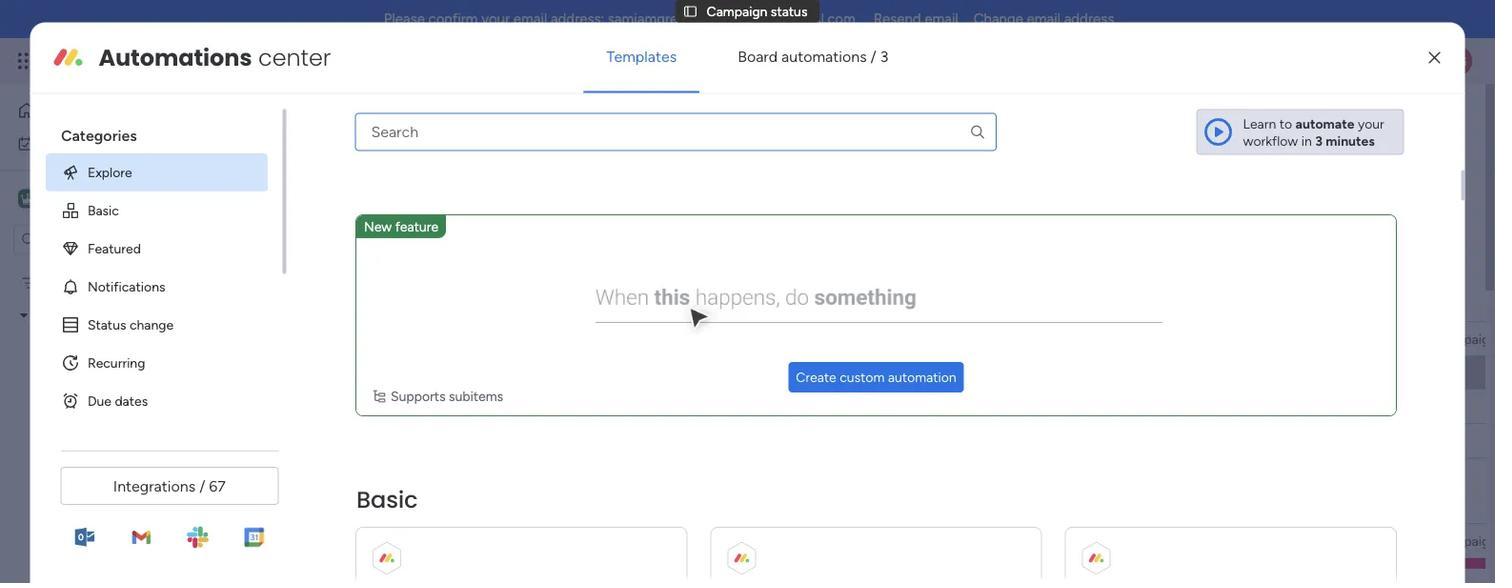 Task type: vqa. For each thing, say whether or not it's contained in the screenshot.
Complete Profile link
no



Task type: locate. For each thing, give the bounding box(es) containing it.
list box
[[0, 263, 243, 583]]

resend email
[[874, 10, 958, 28]]

basic option
[[45, 191, 267, 229]]

1 horizontal spatial new
[[363, 218, 391, 234]]

see for see plans
[[333, 53, 356, 69]]

see for see more
[[869, 143, 892, 160]]

1 vertical spatial /
[[1396, 112, 1402, 128]]

1 horizontal spatial status
[[459, 99, 552, 141]]

hi there! 👋  click here to learn how to start ➡️
[[360, 365, 632, 381]]

public board image
[[41, 339, 59, 357]]

0 horizontal spatial status
[[130, 340, 167, 356]]

2 vertical spatial status
[[130, 340, 167, 356]]

0 horizontal spatial campaign status
[[66, 340, 167, 356]]

see inside button
[[333, 53, 356, 69]]

work inside button
[[64, 135, 93, 152]]

my work
[[42, 135, 93, 152]]

categories list box
[[45, 109, 286, 428]]

notifications option
[[45, 267, 267, 305]]

workspace selection element
[[18, 187, 168, 212]]

new for new item
[[296, 229, 324, 245]]

1 horizontal spatial work
[[154, 50, 188, 71]]

1 vertical spatial campaign owner
[[596, 533, 698, 549]]

1 vertical spatial help
[[425, 290, 463, 314]]

0 vertical spatial basic
[[87, 202, 119, 218]]

2 campaign owner field from the top
[[592, 530, 703, 551]]

new left angle down 'image'
[[296, 229, 324, 245]]

this
[[292, 144, 316, 161]]

None field
[[1432, 328, 1495, 349], [1432, 530, 1495, 551], [1432, 328, 1495, 349], [1432, 530, 1495, 551]]

here
[[465, 365, 491, 381]]

None search field
[[355, 113, 997, 151]]

home button
[[11, 95, 205, 126]]

/ left 1 at the top
[[1396, 112, 1402, 128]]

1 horizontal spatial you
[[468, 290, 500, 314]]

see left more
[[869, 143, 892, 160]]

create custom automation button
[[788, 362, 964, 392]]

item left angle down 'image'
[[328, 229, 355, 245]]

how
[[543, 365, 568, 381]]

1 workspace image from the left
[[18, 188, 37, 209]]

1 horizontal spatial item
[[437, 532, 464, 548]]

help for to
[[425, 290, 463, 314]]

resend
[[874, 10, 921, 28]]

create
[[795, 369, 836, 385]]

workflow left one
[[777, 144, 832, 161]]

email left 'address:' on the left top of page
[[514, 10, 547, 28]]

1 horizontal spatial campaign status
[[290, 99, 552, 141]]

0 vertical spatial item
[[328, 229, 355, 245]]

search image
[[969, 123, 986, 141]]

2 horizontal spatial /
[[1396, 112, 1402, 128]]

sending date
[[1244, 533, 1323, 549]]

campaign owner
[[596, 331, 698, 347], [596, 533, 698, 549]]

0 vertical spatial campaign status
[[707, 3, 808, 19]]

plans
[[359, 53, 391, 69]]

green eggs and ham
[[45, 275, 171, 291]]

1 vertical spatial status
[[459, 99, 552, 141]]

and down campaign status field
[[434, 144, 456, 161]]

basic inside option
[[87, 202, 119, 218]]

team
[[489, 144, 520, 161]]

and
[[434, 144, 456, 161], [580, 144, 602, 161], [118, 275, 140, 291], [164, 372, 186, 388]]

minutes
[[1326, 133, 1375, 149]]

Audience field
[[888, 530, 954, 551]]

to right tips
[[403, 290, 420, 314]]

1 vertical spatial campaign status
[[290, 99, 552, 141]]

1
[[1405, 112, 1410, 128]]

2 campaign owner from the top
[[596, 533, 698, 549]]

board
[[319, 144, 354, 161]]

you inside field
[[468, 290, 500, 314]]

help right will
[[380, 144, 405, 161]]

status
[[771, 3, 808, 19], [459, 99, 552, 141], [130, 340, 167, 356]]

date
[[1296, 533, 1323, 549]]

1 horizontal spatial see
[[869, 143, 892, 160]]

/ inside 'button'
[[1396, 112, 1402, 128]]

Search for a column type search field
[[355, 113, 997, 151]]

status down change
[[130, 340, 167, 356]]

0 horizontal spatial work
[[64, 135, 93, 152]]

0 horizontal spatial basic
[[87, 202, 119, 218]]

new item button
[[289, 222, 362, 253]]

see
[[333, 53, 356, 69], [869, 143, 892, 160]]

workflow inside your workflow in
[[1243, 133, 1298, 149]]

audience
[[893, 533, 949, 549]]

1 campaign owner from the top
[[596, 331, 698, 347]]

sam's
[[44, 190, 85, 208]]

1 vertical spatial work
[[64, 135, 93, 152]]

in left one
[[835, 144, 846, 161]]

campaign's
[[706, 144, 774, 161]]

owner
[[661, 331, 698, 347], [661, 533, 698, 549]]

basic
[[87, 202, 119, 218], [356, 484, 417, 516]]

1 horizontal spatial basic
[[356, 484, 417, 516]]

campaign status down status
[[66, 340, 167, 356]]

0 horizontal spatial 3
[[880, 48, 889, 66]]

campaign owner for 1st "campaign owner" field from the bottom
[[596, 533, 698, 549]]

status up board automations / 3 button
[[771, 3, 808, 19]]

board automations / 3 button
[[715, 34, 911, 80]]

0 horizontal spatial /
[[199, 477, 205, 495]]

and right ideas
[[164, 372, 186, 388]]

new feature
[[363, 218, 438, 234]]

1 horizontal spatial /
[[871, 48, 877, 66]]

workspace
[[89, 190, 166, 208]]

in down learn to automate
[[1301, 133, 1312, 149]]

0 vertical spatial owner
[[661, 331, 698, 347]]

new left feature
[[363, 218, 391, 234]]

1 vertical spatial 3
[[1315, 133, 1323, 149]]

public board image
[[41, 371, 59, 389]]

email
[[34, 307, 66, 324]]

1 vertical spatial see
[[869, 143, 892, 160]]

campaign status inside list box
[[66, 340, 167, 356]]

your
[[482, 10, 510, 28], [1358, 115, 1385, 132], [459, 144, 486, 161], [639, 144, 665, 161]]

more
[[895, 143, 926, 160]]

0 horizontal spatial workflow
[[777, 144, 832, 161]]

status inside list box
[[130, 340, 167, 356]]

Sending date field
[[1239, 530, 1328, 551]]

confirm
[[428, 10, 478, 28]]

basic up search in workspace field
[[87, 202, 119, 218]]

categories heading
[[45, 109, 267, 153]]

start
[[588, 365, 615, 381]]

0 vertical spatial campaign owner
[[596, 331, 698, 347]]

0 vertical spatial work
[[154, 50, 188, 71]]

create custom automation
[[795, 369, 956, 385]]

0 horizontal spatial item
[[328, 229, 355, 245]]

workspace.
[[875, 144, 942, 161]]

help right tips
[[425, 290, 463, 314]]

activity
[[1234, 112, 1281, 128]]

option
[[0, 266, 243, 270]]

sending
[[1244, 533, 1293, 549]]

0 vertical spatial 3
[[880, 48, 889, 66]]

0 horizontal spatial email
[[514, 10, 547, 28]]

1 vertical spatial you
[[468, 290, 500, 314]]

1 horizontal spatial help
[[425, 290, 463, 314]]

/ down resend
[[871, 48, 877, 66]]

workflow down learn
[[1243, 133, 1298, 149]]

templates
[[607, 48, 677, 66]]

/ for invite / 1
[[1396, 112, 1402, 128]]

recurring option
[[45, 344, 267, 382]]

your right track
[[639, 144, 665, 161]]

1 vertical spatial owner
[[661, 533, 698, 549]]

2 horizontal spatial email
[[1027, 10, 1061, 28]]

you
[[409, 144, 431, 161], [468, 290, 500, 314]]

integrations / 67
[[113, 477, 226, 495]]

in inside your workflow in
[[1301, 133, 1312, 149]]

management
[[192, 50, 296, 71]]

1 horizontal spatial workflow
[[1243, 133, 1298, 149]]

in
[[1301, 133, 1312, 149], [835, 144, 846, 161]]

workspace image
[[18, 188, 37, 209], [21, 188, 34, 209]]

2 vertical spatial campaign status
[[66, 340, 167, 356]]

0 vertical spatial you
[[409, 144, 431, 161]]

3 down "automate"
[[1315, 133, 1323, 149]]

sam green image
[[1442, 46, 1472, 76]]

please
[[384, 10, 425, 28]]

0 horizontal spatial help
[[380, 144, 405, 161]]

ham
[[143, 275, 171, 291]]

Search in workspace field
[[40, 229, 159, 251]]

integrations
[[113, 477, 196, 495]]

email marketing
[[34, 307, 129, 324]]

email
[[514, 10, 547, 28], [925, 10, 958, 28], [1027, 10, 1061, 28]]

3
[[880, 48, 889, 66], [1315, 133, 1323, 149]]

please confirm your email address: samiamgreeneggsnham27@gmail.com
[[384, 10, 856, 28]]

you down campaign status field
[[409, 144, 431, 161]]

1 horizontal spatial email
[[925, 10, 958, 28]]

recurring
[[87, 355, 145, 371]]

3 down resend
[[880, 48, 889, 66]]

goal
[[1072, 533, 1099, 549]]

email right change
[[1027, 10, 1061, 28]]

1 vertical spatial item
[[437, 532, 464, 548]]

eggs
[[85, 275, 115, 291]]

to right here
[[495, 365, 507, 381]]

email for resend email
[[925, 10, 958, 28]]

0 vertical spatial see
[[333, 53, 356, 69]]

0 horizontal spatial in
[[835, 144, 846, 161]]

campaign status up will
[[290, 99, 552, 141]]

new inside button
[[296, 229, 324, 245]]

dates
[[114, 393, 147, 409]]

tips
[[366, 290, 398, 314]]

work for monday
[[154, 50, 188, 71]]

Campaign owner field
[[592, 328, 703, 349], [592, 530, 703, 551]]

status change option
[[45, 305, 267, 344]]

you for and
[[409, 144, 431, 161]]

help inside field
[[425, 290, 463, 314]]

1 horizontal spatial in
[[1301, 133, 1312, 149]]

campaign status up "board"
[[707, 3, 808, 19]]

/ left 67
[[199, 477, 205, 495]]

2 vertical spatial /
[[199, 477, 205, 495]]

0 vertical spatial /
[[871, 48, 877, 66]]

status up team
[[459, 99, 552, 141]]

basic left campaigns
[[356, 484, 417, 516]]

learn to automate
[[1243, 115, 1355, 132]]

3 email from the left
[[1027, 10, 1061, 28]]

help
[[380, 144, 405, 161], [425, 290, 463, 314]]

due dates
[[87, 393, 147, 409]]

0 horizontal spatial see
[[333, 53, 356, 69]]

your up minutes
[[1358, 115, 1385, 132]]

see left plans
[[333, 53, 356, 69]]

email right resend
[[925, 10, 958, 28]]

2 horizontal spatial status
[[771, 3, 808, 19]]

item inside button
[[328, 229, 355, 245]]

0 vertical spatial help
[[380, 144, 405, 161]]

address:
[[551, 10, 604, 28]]

item down campaigns
[[437, 532, 464, 548]]

requests
[[190, 372, 241, 388]]

work right monday
[[154, 50, 188, 71]]

0 horizontal spatial new
[[296, 229, 324, 245]]

explore
[[87, 164, 132, 180]]

1 vertical spatial campaign owner field
[[592, 530, 703, 551]]

you left make
[[468, 290, 500, 314]]

2 horizontal spatial campaign status
[[707, 3, 808, 19]]

0 horizontal spatial you
[[409, 144, 431, 161]]

campaign status
[[707, 3, 808, 19], [290, 99, 552, 141], [66, 340, 167, 356]]

2 email from the left
[[925, 10, 958, 28]]

work right my at the top
[[64, 135, 93, 152]]

0 vertical spatial campaign owner field
[[592, 328, 703, 349]]



Task type: describe. For each thing, give the bounding box(es) containing it.
automations
[[782, 48, 867, 66]]

featured option
[[45, 229, 267, 267]]

upcoming
[[328, 492, 418, 516]]

center
[[258, 42, 331, 73]]

few
[[328, 290, 362, 314]]

/ for integrations / 67
[[199, 477, 205, 495]]

3 inside button
[[880, 48, 889, 66]]

automations center
[[99, 42, 331, 73]]

add to favorites image
[[598, 110, 617, 129]]

Campaign status field
[[285, 99, 557, 141]]

to inside field
[[403, 290, 420, 314]]

campaign owner for 1st "campaign owner" field
[[596, 331, 698, 347]]

due
[[87, 393, 111, 409]]

explore option
[[45, 153, 267, 191]]

samiamgreeneggsnham27@gmail.com
[[608, 10, 856, 28]]

list box containing green eggs and ham
[[0, 263, 243, 583]]

you for make
[[468, 290, 500, 314]]

template
[[699, 290, 779, 314]]

new for new feature
[[363, 218, 391, 234]]

2 owner from the top
[[661, 533, 698, 549]]

plan,
[[523, 144, 551, 161]]

integrations / 67 button
[[60, 467, 279, 505]]

marketing
[[70, 307, 129, 324]]

change email address link
[[974, 10, 1114, 28]]

change
[[129, 316, 173, 333]]

Few tips to help you make the most of this template :) field
[[323, 290, 801, 314]]

work for my
[[64, 135, 93, 152]]

automations  center image
[[53, 42, 83, 73]]

to right learn
[[1280, 115, 1292, 132]]

see more
[[869, 143, 926, 160]]

account
[[762, 533, 813, 549]]

automate
[[1296, 115, 1355, 132]]

your left team
[[459, 144, 486, 161]]

home
[[44, 102, 80, 119]]

to right how
[[572, 365, 584, 381]]

templates button
[[584, 34, 700, 80]]

due dates option
[[45, 382, 267, 420]]

there!
[[377, 365, 412, 381]]

email for change email address
[[1027, 10, 1061, 28]]

subitems
[[448, 388, 503, 404]]

your right confirm
[[482, 10, 510, 28]]

featured
[[87, 240, 140, 256]]

select product image
[[17, 51, 36, 71]]

campaign ideas and requests
[[66, 372, 241, 388]]

v2 search image
[[413, 227, 427, 248]]

status change
[[87, 316, 173, 333]]

monday
[[85, 50, 150, 71]]

categories
[[60, 126, 137, 144]]

hi
[[360, 365, 373, 381]]

monday work management
[[85, 50, 296, 71]]

this board will help you and your team plan, run, and track your entire campaign's workflow in one workspace.
[[292, 144, 942, 161]]

one
[[849, 144, 871, 161]]

show board description image
[[565, 111, 588, 130]]

Upcoming campaigns field
[[323, 492, 528, 517]]

help for will
[[380, 144, 405, 161]]

1 campaign owner field from the top
[[592, 328, 703, 349]]

supports subitems
[[390, 388, 503, 404]]

sam's workspace
[[44, 190, 166, 208]]

new item
[[296, 229, 355, 245]]

angle down image
[[372, 230, 381, 244]]

and left ham
[[118, 275, 140, 291]]

1 vertical spatial basic
[[356, 484, 417, 516]]

change
[[974, 10, 1023, 28]]

change email address
[[974, 10, 1114, 28]]

make
[[505, 290, 555, 314]]

few tips to help you make the most of this template :)
[[328, 290, 797, 314]]

3 minutes
[[1315, 133, 1375, 149]]

sam's workspace button
[[13, 183, 190, 215]]

➡️
[[618, 365, 632, 381]]

and right run,
[[580, 144, 602, 161]]

👋
[[415, 365, 429, 381]]

board
[[738, 48, 778, 66]]

Goal field
[[1067, 530, 1104, 551]]

automations
[[99, 42, 252, 73]]

most
[[592, 290, 637, 314]]

invite
[[1360, 112, 1393, 128]]

click
[[432, 365, 461, 381]]

green
[[45, 275, 81, 291]]

the
[[559, 290, 588, 314]]

activity button
[[1227, 105, 1317, 135]]

Account field
[[757, 530, 818, 551]]

caret down image
[[20, 309, 28, 322]]

your inside your workflow in
[[1358, 115, 1385, 132]]

entire
[[668, 144, 703, 161]]

learn
[[1243, 115, 1276, 132]]

1 horizontal spatial 3
[[1315, 133, 1323, 149]]

67
[[209, 477, 226, 495]]

see plans
[[333, 53, 391, 69]]

invite / 1
[[1360, 112, 1410, 128]]

your workflow in
[[1243, 115, 1385, 149]]

see more link
[[867, 142, 928, 161]]

supports
[[390, 388, 445, 404]]

Search field
[[427, 224, 484, 251]]

address
[[1064, 10, 1114, 28]]

my work button
[[11, 128, 205, 159]]

learn
[[511, 365, 540, 381]]

ideas
[[130, 372, 161, 388]]

feature
[[395, 218, 438, 234]]

0 vertical spatial status
[[771, 3, 808, 19]]

2 workspace image from the left
[[21, 188, 34, 209]]

1 email from the left
[[514, 10, 547, 28]]

this
[[663, 290, 694, 314]]

status
[[87, 316, 126, 333]]

1 owner from the top
[[661, 331, 698, 347]]

track
[[605, 144, 635, 161]]

see plans button
[[308, 47, 399, 75]]

run,
[[554, 144, 577, 161]]



